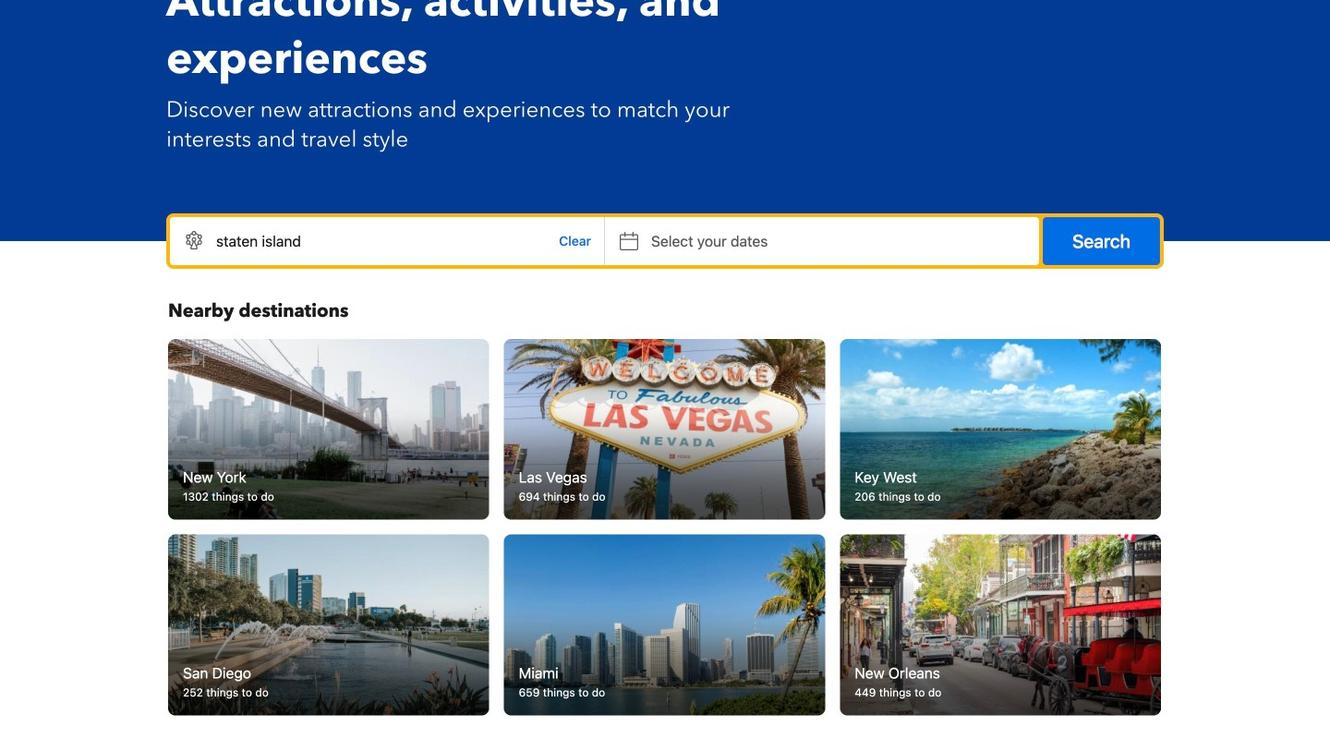 Task type: vqa. For each thing, say whether or not it's contained in the screenshot.
Italiano
no



Task type: describe. For each thing, give the bounding box(es) containing it.
key west image
[[840, 339, 1162, 520]]

las vegas image
[[504, 339, 826, 520]]

san diego image
[[168, 535, 489, 716]]

miami image
[[504, 535, 826, 716]]



Task type: locate. For each thing, give the bounding box(es) containing it.
new york image
[[168, 339, 489, 520]]

new orleans image
[[840, 535, 1162, 716]]

Where are you going? search field
[[170, 217, 604, 265]]



